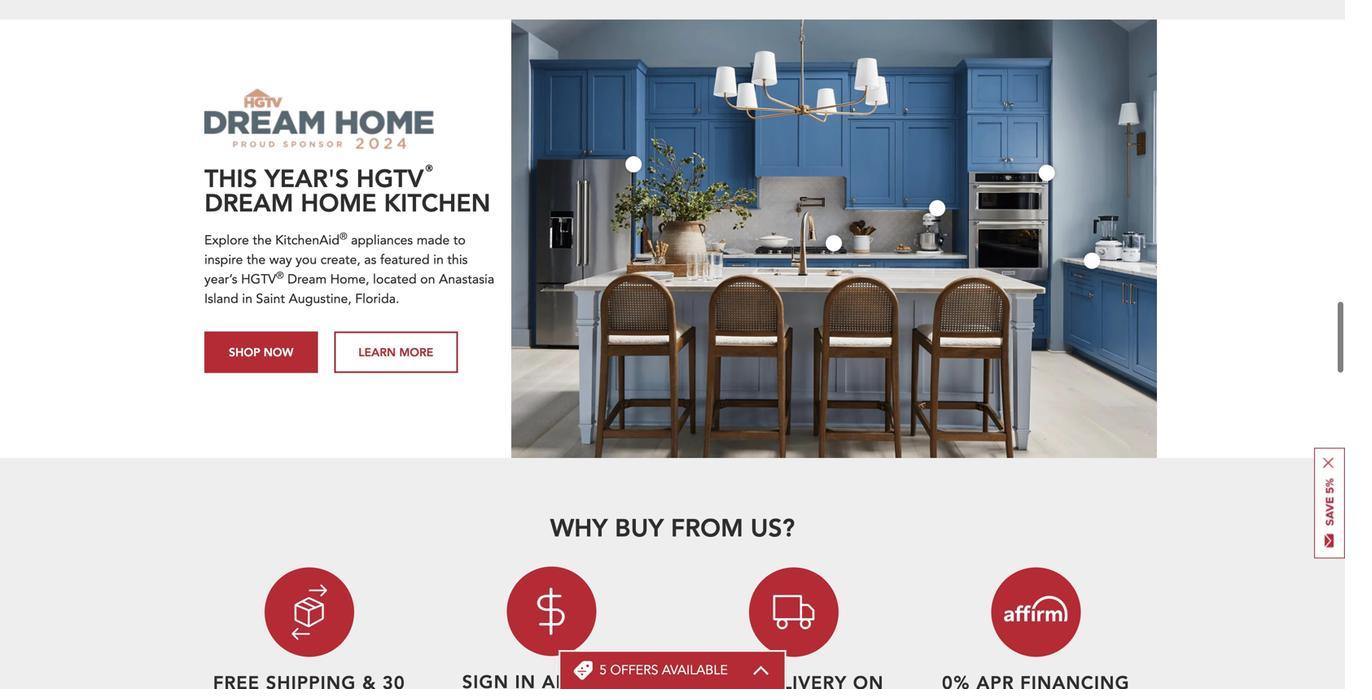 Task type: locate. For each thing, give the bounding box(es) containing it.
® inside this year's hgtv ® dream home kitchen
[[424, 159, 439, 183]]

made
[[417, 232, 450, 250]]

shop now
[[229, 345, 293, 360]]

chevron icon image
[[752, 666, 770, 676]]

this year's hgtv ® dream home kitchen
[[204, 159, 491, 218]]

the up way
[[253, 232, 272, 250]]

1 vertical spatial ®
[[340, 230, 347, 244]]

offers
[[611, 662, 659, 680]]

augustine,
[[289, 290, 352, 308]]

island
[[204, 290, 238, 308]]

dream
[[204, 187, 294, 218]]

florida.
[[355, 290, 400, 308]]

promo tag image
[[574, 661, 593, 681]]

1 horizontal spatial hgtv
[[356, 162, 424, 194]]

explore the kitchenaid ®
[[204, 230, 347, 250]]

learn
[[359, 345, 396, 360]]

0 vertical spatial the
[[253, 232, 272, 250]]

1 vertical spatial hgtv
[[241, 271, 276, 289]]

home,
[[330, 271, 369, 289]]

in left saint
[[242, 290, 252, 308]]

the inside explore the kitchenaid ®
[[253, 232, 272, 250]]

1 vertical spatial in
[[242, 290, 252, 308]]

appliances made to inspire the way you create, as featured in this year's hgtv
[[204, 232, 468, 289]]

dream home, located on anastasia island in saint augustine, florida.
[[204, 271, 495, 308]]

hgtv
[[356, 162, 424, 194], [241, 271, 276, 289]]

0 vertical spatial hgtv
[[356, 162, 424, 194]]

the
[[253, 232, 272, 250], [247, 251, 266, 269]]

way
[[269, 251, 292, 269]]

why
[[550, 512, 608, 544]]

in left the 'this'
[[433, 251, 444, 269]]

this
[[204, 162, 257, 194]]

this
[[447, 251, 468, 269]]

kitchen
[[384, 187, 491, 218]]

2 vertical spatial ®
[[276, 269, 284, 283]]

® up create,
[[340, 230, 347, 244]]

2 horizontal spatial ®
[[424, 159, 439, 183]]

36" counter-depth french door platinum interior refrigerator image
[[620, 150, 648, 179]]

anastasia
[[439, 271, 495, 289]]

hgtv inside this year's hgtv ® dream home kitchen
[[356, 162, 424, 194]]

0 horizontal spatial hgtv
[[241, 271, 276, 289]]

inspire
[[204, 251, 243, 269]]

the inside appliances made to inspire the way you create, as featured in this year's hgtv
[[247, 251, 266, 269]]

hgtv up saint
[[241, 271, 276, 289]]

0 vertical spatial ®
[[424, 159, 439, 183]]

shop now link
[[204, 332, 318, 373]]

shop
[[229, 345, 260, 360]]

1 vertical spatial the
[[247, 251, 266, 269]]

hgtv up the appliances
[[356, 162, 424, 194]]

1 horizontal spatial in
[[433, 251, 444, 269]]

® up kitchen
[[424, 159, 439, 183]]

as
[[364, 251, 377, 269]]

0 vertical spatial in
[[433, 251, 444, 269]]

® up saint
[[276, 269, 284, 283]]

0 horizontal spatial in
[[242, 290, 252, 308]]

the left way
[[247, 251, 266, 269]]

heading
[[600, 662, 728, 680]]

buy
[[615, 512, 664, 544]]

®
[[424, 159, 439, 183], [340, 230, 347, 244], [276, 269, 284, 283]]

home
[[301, 187, 377, 218]]

year's
[[204, 271, 238, 289]]

hgtv dream home proud sponsor 2024 logo image
[[204, 88, 434, 149]]

in
[[433, 251, 444, 269], [242, 290, 252, 308]]

® inside explore the kitchenaid ®
[[340, 230, 347, 244]]

5 offers available
[[600, 662, 728, 680]]

1 horizontal spatial ®
[[340, 230, 347, 244]]



Task type: describe. For each thing, give the bounding box(es) containing it.
k400 variable speed blender with personal blender jar image
[[1079, 247, 1107, 275]]

smart oven+ 30" combination oven with powered attachments image
[[1034, 159, 1062, 187]]

more
[[399, 345, 434, 360]]

from
[[671, 512, 744, 544]]

dream
[[288, 271, 327, 289]]

featured
[[380, 251, 430, 269]]

why buy from us?
[[550, 512, 795, 544]]

heading containing 5
[[600, 662, 728, 680]]

available
[[662, 662, 728, 680]]

learn more
[[359, 345, 434, 360]]

now
[[264, 345, 293, 360]]

5
[[600, 662, 607, 680]]

kitchen with blue cabinets, an island with wood bar stools and a kitchenaid® refrigerator, cooktop and wall oven. image
[[511, 20, 1157, 459]]

on
[[420, 271, 435, 289]]

create,
[[321, 251, 361, 269]]

to
[[453, 232, 466, 250]]

® for hgtv
[[424, 159, 439, 183]]

year's
[[265, 162, 349, 194]]

kitchenaid
[[275, 232, 340, 250]]

in inside dream home, located on anastasia island in saint augustine, florida.
[[242, 290, 252, 308]]

36" 5-burner gas cooktop image
[[820, 229, 848, 258]]

you
[[296, 251, 317, 269]]

located
[[373, 271, 417, 289]]

learn more link
[[334, 332, 458, 373]]

explore
[[204, 232, 249, 250]]

saint
[[256, 290, 285, 308]]

® for kitchenaid
[[340, 230, 347, 244]]

hgtv inside appliances made to inspire the way you create, as featured in this year's hgtv
[[241, 271, 276, 289]]

appliances
[[351, 232, 413, 250]]

0 horizontal spatial ®
[[276, 269, 284, 283]]

us?
[[751, 512, 795, 544]]

artisan® series 5 quart tilt-head stand mixer image
[[924, 194, 952, 222]]

close image
[[1324, 458, 1334, 469]]

in inside appliances made to inspire the way you create, as featured in this year's hgtv
[[433, 251, 444, 269]]



Task type: vqa. For each thing, say whether or not it's contained in the screenshot.
Browse
no



